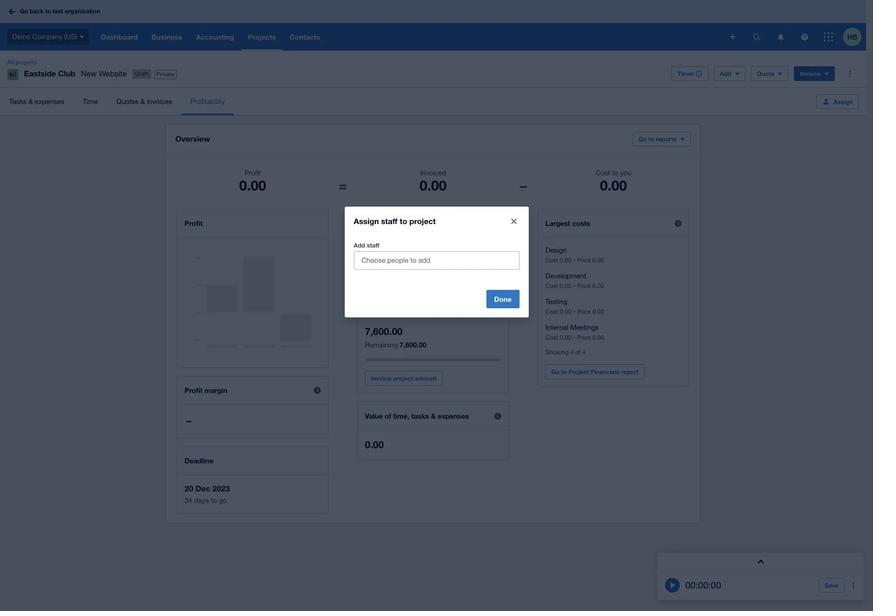 Task type: describe. For each thing, give the bounding box(es) containing it.
deadline
[[185, 457, 214, 465]]

all projects link
[[4, 58, 41, 67]]

1 horizontal spatial svg image
[[753, 33, 760, 40]]

no profit information available image
[[195, 247, 311, 358]]

1 horizontal spatial draft
[[400, 247, 413, 254]]

20 dec 2023 34 days to go
[[185, 484, 230, 505]]

save
[[825, 582, 839, 589]]

assign for assign staff to project
[[354, 216, 379, 226]]

save button
[[819, 578, 845, 593]]

svg image up invoice popup button
[[801, 33, 808, 40]]

svg image inside go back to last organisation link
[[9, 9, 15, 15]]

dec
[[195, 484, 210, 494]]

to inside popup button
[[649, 135, 654, 143]]

add staff
[[354, 242, 379, 249]]

• for design
[[573, 257, 575, 264]]

=
[[339, 177, 347, 194]]

to inside button
[[561, 368, 567, 376]]

showing 1 of 1
[[365, 264, 405, 271]]

of for 4
[[575, 349, 581, 356]]

back
[[30, 7, 44, 15]]

go for go to reports
[[639, 135, 647, 143]]

staff for add
[[367, 242, 379, 249]]

showing for showing 4 of 4
[[546, 349, 569, 356]]

quote button
[[751, 66, 789, 81]]

go back to last organisation
[[20, 7, 100, 15]]

go back to last organisation link
[[6, 3, 106, 20]]

invoice project amount button
[[365, 371, 443, 386]]

svg image up quote popup button at top right
[[778, 33, 784, 40]]

2 1 from the left
[[402, 264, 405, 271]]

invoices
[[365, 219, 392, 227]]

2 vertical spatial 7,600.00
[[400, 341, 427, 349]]

go to reports
[[639, 135, 677, 143]]

quotes & invoices link
[[107, 88, 181, 115]]

showing for showing 1 of 1
[[365, 264, 388, 271]]

profitability
[[190, 97, 225, 105]]

price for design
[[577, 257, 591, 264]]

overview
[[175, 134, 210, 144]]

time,
[[393, 412, 410, 420]]

0041
[[378, 246, 394, 254]]

club
[[58, 69, 75, 78]]

timer
[[678, 70, 694, 77]]

• for development
[[573, 283, 575, 290]]

start timer image
[[665, 578, 680, 593]]

project inside dialog
[[410, 216, 436, 226]]

• for testing
[[573, 308, 575, 315]]

go
[[219, 497, 227, 505]]

ec
[[9, 71, 16, 77]]

last
[[53, 7, 63, 15]]

svg image left hb
[[824, 32, 833, 41]]

profit margin
[[185, 386, 227, 395]]

days
[[194, 497, 209, 505]]

go to project financials report
[[552, 368, 639, 376]]

7,600.00 for 7,600.00
[[474, 246, 501, 254]]

demo company (us) button
[[0, 23, 94, 51]]

quotes & invoices
[[116, 97, 172, 105]]

profit for 0.00
[[245, 169, 261, 177]]

2 4 from the left
[[582, 349, 586, 356]]

inv-0041
[[365, 246, 394, 254]]

private
[[156, 71, 175, 78]]

invoice button
[[794, 66, 835, 81]]

time link
[[74, 88, 107, 115]]

invoiced
[[420, 169, 446, 177]]

7,600.00 remaining 7,600.00
[[365, 326, 427, 349]]

34
[[185, 497, 192, 505]]

assign staff to project
[[354, 216, 436, 226]]

tasks
[[9, 97, 27, 105]]

cost inside cost to you 0.00
[[596, 169, 610, 177]]

go to project financials report button
[[546, 365, 645, 379]]

invoice for invoice
[[800, 70, 821, 77]]

–
[[186, 415, 191, 427]]

largest costs
[[546, 219, 590, 227]]

testing
[[546, 298, 567, 306]]

go to reports button
[[633, 132, 691, 146]]

development cost 0.00 • price 0.00
[[546, 272, 604, 290]]

go for go to project financials report
[[552, 368, 560, 376]]

internal
[[546, 324, 569, 331]]

tasks
[[411, 412, 429, 420]]

profit 0.00
[[239, 169, 266, 194]]

projects
[[16, 59, 37, 66]]

staff for assign
[[381, 216, 398, 226]]

to inside cost to you 0.00
[[612, 169, 618, 177]]

costs
[[572, 219, 590, 227]]

price for development
[[577, 283, 591, 290]]

2023
[[212, 484, 230, 494]]

done button
[[486, 290, 520, 308]]

profitability link
[[181, 88, 234, 115]]

new
[[81, 69, 97, 78]]

demo company (us)
[[12, 33, 77, 40]]

svg image up add popup button
[[730, 34, 736, 40]]

meetings
[[570, 324, 599, 331]]

all projects
[[7, 59, 37, 66]]

assign staff to project dialog
[[345, 207, 529, 318]]

inv-
[[365, 246, 378, 254]]

margin
[[205, 386, 227, 395]]

−
[[519, 177, 528, 194]]

(us)
[[64, 33, 77, 40]]

to inside hb banner
[[45, 7, 51, 15]]



Task type: locate. For each thing, give the bounding box(es) containing it.
4 • from the top
[[573, 334, 575, 341]]

company
[[32, 33, 62, 40]]

0 vertical spatial profit
[[245, 169, 261, 177]]

0 horizontal spatial go
[[20, 7, 28, 15]]

add button
[[714, 66, 746, 81]]

0 vertical spatial svg image
[[9, 9, 15, 15]]

remaining
[[365, 341, 398, 349]]

& right the tasks
[[431, 412, 436, 420]]

project
[[410, 216, 436, 226], [393, 375, 413, 382]]

2 horizontal spatial go
[[639, 135, 647, 143]]

price for testing
[[577, 308, 591, 315]]

price
[[577, 257, 591, 264], [577, 283, 591, 290], [577, 308, 591, 315], [577, 334, 591, 341]]

1 vertical spatial invoice
[[371, 375, 392, 382]]

1 vertical spatial of
[[575, 349, 581, 356]]

expenses inside "link"
[[35, 97, 64, 105]]

tasks & expenses link
[[0, 88, 74, 115]]

price down development
[[577, 283, 591, 290]]

reports
[[656, 135, 677, 143]]

1 vertical spatial svg image
[[753, 33, 760, 40]]

2 vertical spatial go
[[552, 368, 560, 376]]

7,600.00
[[474, 246, 501, 254], [365, 326, 403, 337], [400, 341, 427, 349]]

1 horizontal spatial showing
[[546, 349, 569, 356]]

1 horizontal spatial expenses
[[438, 412, 469, 420]]

tasks & expenses
[[9, 97, 64, 105]]

0 horizontal spatial staff
[[367, 242, 379, 249]]

0 horizontal spatial assign
[[354, 216, 379, 226]]

1 1 from the left
[[390, 264, 393, 271]]

close image
[[511, 219, 517, 224]]

invoice inside popup button
[[800, 70, 821, 77]]

& for tasks
[[29, 97, 33, 105]]

invoice for invoice project amount
[[371, 375, 392, 382]]

00:00:00
[[686, 580, 721, 591]]

you
[[620, 169, 632, 177]]

0 vertical spatial expenses
[[35, 97, 64, 105]]

to left project
[[561, 368, 567, 376]]

go for go back to last organisation
[[20, 7, 28, 15]]

•
[[573, 257, 575, 264], [573, 283, 575, 290], [573, 308, 575, 315], [573, 334, 575, 341]]

cost inside development cost 0.00 • price 0.00
[[546, 283, 558, 290]]

largest
[[546, 219, 570, 227]]

eastside club
[[24, 69, 75, 78]]

add for add
[[720, 70, 731, 77]]

draft left the private
[[135, 70, 148, 77]]

cost down design
[[546, 257, 558, 264]]

invoiced 0.00
[[420, 169, 447, 194]]

cost down "testing"
[[546, 308, 558, 315]]

svg image right (us)
[[80, 36, 84, 38]]

assign button
[[817, 94, 859, 109]]

0 horizontal spatial &
[[29, 97, 33, 105]]

0 horizontal spatial of
[[385, 412, 391, 420]]

time
[[83, 97, 98, 105]]

invoices
[[147, 97, 172, 105]]

design cost 0.00 • price 0.00
[[546, 246, 604, 264]]

• inside design cost 0.00 • price 0.00
[[573, 257, 575, 264]]

to left go on the left bottom of page
[[211, 497, 217, 505]]

showing down inv-0041
[[365, 264, 388, 271]]

1 • from the top
[[573, 257, 575, 264]]

3 • from the top
[[573, 308, 575, 315]]

assign up the add staff
[[354, 216, 379, 226]]

svg image left 'back'
[[9, 9, 15, 15]]

profit
[[245, 169, 261, 177], [185, 219, 203, 227], [185, 386, 203, 395]]

1 vertical spatial add
[[354, 242, 365, 249]]

development
[[546, 272, 586, 280]]

0 vertical spatial assign
[[834, 98, 853, 105]]

draft right 0041 at the top left
[[400, 247, 413, 254]]

to
[[45, 7, 51, 15], [649, 135, 654, 143], [612, 169, 618, 177], [400, 216, 407, 226], [561, 368, 567, 376], [211, 497, 217, 505]]

• up development
[[573, 257, 575, 264]]

Choose people to add field
[[354, 252, 519, 269]]

1 horizontal spatial &
[[141, 97, 145, 105]]

2 price from the top
[[577, 283, 591, 290]]

showing 4 of 4
[[546, 349, 586, 356]]

svg image up quote
[[753, 33, 760, 40]]

close button
[[505, 212, 523, 231]]

0 horizontal spatial 4
[[570, 349, 574, 356]]

& right the quotes
[[141, 97, 145, 105]]

1 vertical spatial project
[[393, 375, 413, 382]]

assign inside dialog
[[354, 216, 379, 226]]

invoice inside button
[[371, 375, 392, 382]]

cost for testing
[[546, 308, 558, 315]]

2 vertical spatial profit
[[185, 386, 203, 395]]

internal meetings cost 0.00 • price 0.00
[[546, 324, 604, 341]]

add inside popup button
[[720, 70, 731, 77]]

of for 1
[[395, 264, 400, 271]]

2 • from the top
[[573, 283, 575, 290]]

value of time, tasks & expenses
[[365, 412, 469, 420]]

svg image inside demo company (us) popup button
[[80, 36, 84, 38]]

cost inside design cost 0.00 • price 0.00
[[546, 257, 558, 264]]

assign for assign
[[834, 98, 853, 105]]

assign
[[834, 98, 853, 105], [354, 216, 379, 226]]

price inside development cost 0.00 • price 0.00
[[577, 283, 591, 290]]

cost down internal
[[546, 334, 558, 341]]

0 vertical spatial showing
[[365, 264, 388, 271]]

all
[[7, 59, 14, 66]]

expenses right the tasks
[[438, 412, 469, 420]]

to left "reports"
[[649, 135, 654, 143]]

2 vertical spatial of
[[385, 412, 391, 420]]

1 horizontal spatial assign
[[834, 98, 853, 105]]

1 horizontal spatial add
[[720, 70, 731, 77]]

1 horizontal spatial of
[[395, 264, 400, 271]]

testing cost 0.00 • price 0.00
[[546, 298, 604, 315]]

design
[[546, 246, 567, 254]]

done
[[494, 295, 512, 303]]

add left 0041 at the top left
[[354, 242, 365, 249]]

price inside testing cost 0.00 • price 0.00
[[577, 308, 591, 315]]

hb banner
[[0, 0, 866, 51]]

1 horizontal spatial staff
[[381, 216, 398, 226]]

expenses down eastside club
[[35, 97, 64, 105]]

• inside internal meetings cost 0.00 • price 0.00
[[573, 334, 575, 341]]

quotes
[[116, 97, 139, 105]]

price inside design cost 0.00 • price 0.00
[[577, 257, 591, 264]]

0 horizontal spatial invoice
[[371, 375, 392, 382]]

eastside
[[24, 69, 56, 78]]

0 vertical spatial staff
[[381, 216, 398, 226]]

1 vertical spatial profit
[[185, 219, 203, 227]]

1 vertical spatial staff
[[367, 242, 379, 249]]

0 vertical spatial of
[[395, 264, 400, 271]]

1 horizontal spatial 4
[[582, 349, 586, 356]]

0 vertical spatial add
[[720, 70, 731, 77]]

go down 'showing 4 of 4'
[[552, 368, 560, 376]]

1 horizontal spatial invoice
[[800, 70, 821, 77]]

profit for margin
[[185, 386, 203, 395]]

0 vertical spatial draft
[[135, 70, 148, 77]]

1 vertical spatial assign
[[354, 216, 379, 226]]

0 horizontal spatial add
[[354, 242, 365, 249]]

add for add staff
[[354, 242, 365, 249]]

• inside development cost 0.00 • price 0.00
[[573, 283, 575, 290]]

1 vertical spatial 7,600.00
[[365, 326, 403, 337]]

& inside "link"
[[29, 97, 33, 105]]

expenses
[[35, 97, 64, 105], [438, 412, 469, 420]]

&
[[29, 97, 33, 105], [141, 97, 145, 105], [431, 412, 436, 420]]

• down development
[[573, 283, 575, 290]]

add inside assign staff to project dialog
[[354, 242, 365, 249]]

assign down invoice popup button
[[834, 98, 853, 105]]

0 horizontal spatial showing
[[365, 264, 388, 271]]

1 vertical spatial expenses
[[438, 412, 469, 420]]

go left 'back'
[[20, 7, 28, 15]]

2 horizontal spatial of
[[575, 349, 581, 356]]

invoice up assign 'button'
[[800, 70, 821, 77]]

project inside button
[[393, 375, 413, 382]]

invoice down the remaining
[[371, 375, 392, 382]]

0 horizontal spatial draft
[[135, 70, 148, 77]]

1 vertical spatial showing
[[546, 349, 569, 356]]

& for quotes
[[141, 97, 145, 105]]

demo
[[12, 33, 30, 40]]

financials
[[591, 368, 620, 376]]

cost to you 0.00
[[596, 169, 632, 194]]

0 horizontal spatial expenses
[[35, 97, 64, 105]]

0 vertical spatial invoice
[[800, 70, 821, 77]]

0 horizontal spatial svg image
[[9, 9, 15, 15]]

1 4 from the left
[[570, 349, 574, 356]]

cost for design
[[546, 257, 558, 264]]

cost up "testing"
[[546, 283, 558, 290]]

add
[[720, 70, 731, 77], [354, 242, 365, 249]]

to inside dialog
[[400, 216, 407, 226]]

1
[[390, 264, 393, 271], [402, 264, 405, 271]]

price down meetings
[[577, 334, 591, 341]]

report
[[621, 368, 639, 376]]

go inside popup button
[[639, 135, 647, 143]]

7,600.00 for 7,600.00 remaining 7,600.00
[[365, 326, 403, 337]]

go inside button
[[552, 368, 560, 376]]

quote
[[757, 70, 775, 77]]

0.00 inside cost to you 0.00
[[600, 177, 627, 194]]

organisation
[[65, 7, 100, 15]]

showing down internal
[[546, 349, 569, 356]]

4
[[570, 349, 574, 356], [582, 349, 586, 356]]

& right tasks
[[29, 97, 33, 105]]

assign inside 'button'
[[834, 98, 853, 105]]

price up development cost 0.00 • price 0.00
[[577, 257, 591, 264]]

0 vertical spatial 7,600.00
[[474, 246, 501, 254]]

to left you at the right of page
[[612, 169, 618, 177]]

20
[[185, 484, 193, 494]]

amount
[[415, 375, 437, 382]]

to left "last"
[[45, 7, 51, 15]]

add right timer 'button'
[[720, 70, 731, 77]]

value
[[365, 412, 383, 420]]

• inside testing cost 0.00 • price 0.00
[[573, 308, 575, 315]]

1 price from the top
[[577, 257, 591, 264]]

0 vertical spatial go
[[20, 7, 28, 15]]

1 vertical spatial draft
[[400, 247, 413, 254]]

go
[[20, 7, 28, 15], [639, 135, 647, 143], [552, 368, 560, 376]]

project
[[569, 368, 589, 376]]

cost left you at the right of page
[[596, 169, 610, 177]]

go left "reports"
[[639, 135, 647, 143]]

project down invoiced 0.00
[[410, 216, 436, 226]]

4 up project
[[582, 349, 586, 356]]

cost for development
[[546, 283, 558, 290]]

cost inside internal meetings cost 0.00 • price 0.00
[[546, 334, 558, 341]]

svg image
[[824, 32, 833, 41], [778, 33, 784, 40], [801, 33, 808, 40], [730, 34, 736, 40], [80, 36, 84, 38]]

invoice project amount
[[371, 375, 437, 382]]

4 down internal meetings cost 0.00 • price 0.00
[[570, 349, 574, 356]]

price up meetings
[[577, 308, 591, 315]]

project left amount
[[393, 375, 413, 382]]

1 horizontal spatial go
[[552, 368, 560, 376]]

to inside 20 dec 2023 34 days to go
[[211, 497, 217, 505]]

staff
[[381, 216, 398, 226], [367, 242, 379, 249]]

navigation inside hb banner
[[94, 23, 724, 51]]

cost inside testing cost 0.00 • price 0.00
[[546, 308, 558, 315]]

2 horizontal spatial &
[[431, 412, 436, 420]]

• down meetings
[[573, 334, 575, 341]]

inv-0041 link
[[365, 246, 394, 254]]

to right invoices
[[400, 216, 407, 226]]

1 horizontal spatial 1
[[402, 264, 405, 271]]

price inside internal meetings cost 0.00 • price 0.00
[[577, 334, 591, 341]]

hb
[[848, 32, 858, 41]]

• up meetings
[[573, 308, 575, 315]]

3 price from the top
[[577, 308, 591, 315]]

0 horizontal spatial 1
[[390, 264, 393, 271]]

website
[[99, 69, 127, 78]]

0 vertical spatial project
[[410, 216, 436, 226]]

go inside hb banner
[[20, 7, 28, 15]]

new website
[[81, 69, 127, 78]]

profit inside profit 0.00
[[245, 169, 261, 177]]

hb button
[[843, 23, 866, 51]]

svg image
[[9, 9, 15, 15], [753, 33, 760, 40]]

navigation
[[94, 23, 724, 51]]

of
[[395, 264, 400, 271], [575, 349, 581, 356], [385, 412, 391, 420]]

0.00
[[239, 177, 266, 194], [420, 177, 447, 194], [600, 177, 627, 194], [560, 257, 572, 264], [593, 257, 604, 264], [560, 283, 572, 290], [593, 283, 604, 290], [560, 308, 572, 315], [593, 308, 604, 315], [560, 334, 572, 341], [593, 334, 604, 341], [365, 439, 384, 451]]

timer button
[[672, 66, 708, 81]]

1 vertical spatial go
[[639, 135, 647, 143]]

4 price from the top
[[577, 334, 591, 341]]



Task type: vqa. For each thing, say whether or not it's contained in the screenshot.
Quotes & invoices
yes



